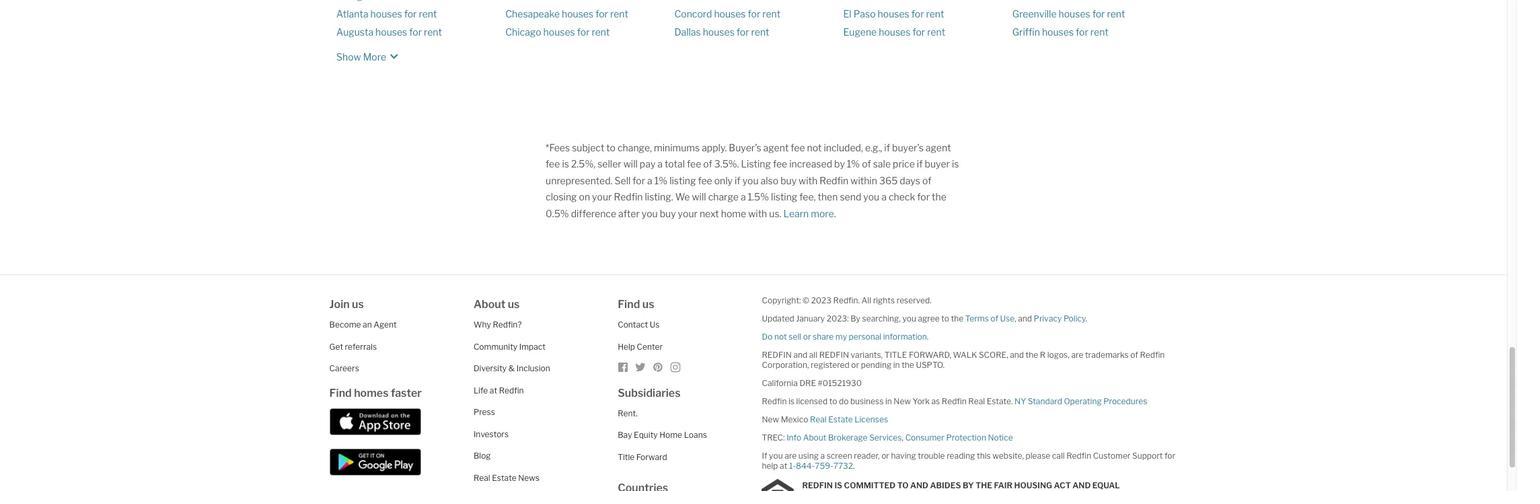 Task type: describe. For each thing, give the bounding box(es) containing it.
logos,
[[1048, 350, 1070, 360]]

chesapeake houses for rent
[[505, 8, 628, 20]]

for for griffin houses for rent
[[1076, 26, 1089, 38]]

0 vertical spatial if
[[884, 142, 890, 153]]

seller
[[598, 158, 622, 170]]

more
[[811, 208, 834, 219]]

closing
[[546, 191, 577, 203]]

and right use
[[1018, 314, 1032, 324]]

1 vertical spatial if
[[917, 158, 923, 170]]

send
[[840, 191, 862, 203]]

2023
[[811, 295, 832, 306]]

licensed
[[796, 396, 828, 406]]

0 horizontal spatial listing
[[670, 175, 696, 186]]

eugene houses for rent
[[844, 26, 946, 38]]

only
[[714, 175, 733, 186]]

rights
[[873, 295, 895, 306]]

1-
[[789, 461, 796, 471]]

or inside redfin and all redfin variants, title forward, walk score, and the r logos, are trademarks of redfin corporation, registered or pending in the uspto.
[[851, 360, 859, 370]]

2 horizontal spatial real
[[969, 396, 985, 406]]

365
[[879, 175, 898, 186]]

bay equity home loans
[[618, 430, 707, 440]]

get referrals button
[[329, 342, 377, 352]]

use
[[1000, 314, 1015, 324]]

houses up eugene houses for rent link
[[878, 8, 910, 20]]

if you are using a screen reader, or having trouble reading this website, please call redfin customer support for help at
[[762, 451, 1176, 471]]

0 vertical spatial or
[[803, 332, 811, 342]]

show more link
[[336, 44, 402, 64]]

0 horizontal spatial new
[[762, 415, 779, 425]]

for for greenville houses for rent
[[1093, 8, 1105, 20]]

you down listing.
[[642, 208, 658, 219]]

us for join us
[[352, 298, 364, 311]]

read
[[884, 490, 907, 491]]

r
[[1040, 350, 1046, 360]]

1-844-759-7732 link
[[789, 461, 853, 471]]

atlanta
[[336, 8, 368, 20]]

houses for atlanta houses for rent
[[370, 8, 402, 20]]

redfin down my
[[819, 350, 849, 360]]

you down listing at the top
[[743, 175, 759, 186]]

redfin inside if you are using a screen reader, or having trouble reading this website, please call redfin customer support for help at
[[1067, 451, 1092, 461]]

for down days
[[917, 191, 930, 203]]

a down pay
[[647, 175, 653, 186]]

1 horizontal spatial buy
[[781, 175, 797, 186]]

augusta houses for rent
[[336, 26, 442, 38]]

dre
[[800, 378, 816, 388]]

1 vertical spatial not
[[774, 332, 787, 342]]

0 vertical spatial new
[[894, 396, 911, 406]]

1 vertical spatial to
[[942, 314, 949, 324]]

redfin right the 'as'
[[942, 396, 967, 406]]

1 vertical spatial estate
[[492, 473, 517, 483]]

brokerage
[[828, 433, 868, 443]]

1 vertical spatial buy
[[660, 208, 676, 219]]

within
[[851, 175, 877, 186]]

of down apply.
[[703, 158, 712, 170]]

redfin inside redfin and all redfin variants, title forward, walk score, and the r logos, are trademarks of redfin corporation, registered or pending in the uspto.
[[1140, 350, 1165, 360]]

bay
[[618, 430, 632, 440]]

act
[[1054, 480, 1071, 490]]

life at redfin button
[[474, 385, 524, 395]]

you inside if you are using a screen reader, or having trouble reading this website, please call redfin customer support for help at
[[769, 451, 783, 461]]

for for atlanta houses for rent
[[404, 8, 417, 20]]

equity
[[634, 430, 658, 440]]

homes
[[354, 387, 389, 399]]

info
[[787, 433, 802, 443]]

e.g.,
[[865, 142, 882, 153]]

augusta houses for rent link
[[336, 26, 442, 38]]

trec: info about brokerage services , consumer protection notice
[[762, 433, 1013, 443]]

title forward button
[[618, 452, 667, 462]]

rent.
[[618, 408, 638, 418]]

of right days
[[923, 175, 932, 186]]

houses for concord houses for rent
[[714, 8, 746, 20]]

1 vertical spatial will
[[692, 191, 706, 203]]

fee up the also
[[773, 158, 787, 170]]

redfin is licensed to do business in new york as redfin real estate. ny standard operating procedures
[[762, 396, 1148, 406]]

redfin down &
[[499, 385, 524, 395]]

agent
[[374, 320, 397, 330]]

2.5%,
[[571, 158, 596, 170]]

careers
[[329, 363, 359, 373]]

fee left only
[[698, 175, 712, 186]]

fee down the *fees
[[546, 158, 560, 170]]

info about brokerage services link
[[787, 433, 902, 443]]

website,
[[993, 451, 1024, 461]]

us.
[[769, 208, 782, 219]]

dallas houses for rent link
[[675, 26, 770, 38]]

. down agree at the bottom
[[927, 332, 929, 342]]

is
[[835, 480, 843, 490]]

houses for chesapeake houses for rent
[[562, 8, 594, 20]]

redfin down by
[[820, 175, 849, 186]]

2023:
[[827, 314, 849, 324]]

rent for greenville houses for rent
[[1107, 8, 1125, 20]]

home
[[721, 208, 746, 219]]

0 horizontal spatial your
[[592, 191, 612, 203]]

houses for eugene houses for rent
[[879, 26, 911, 38]]

privacy
[[1034, 314, 1062, 324]]

at inside if you are using a screen reader, or having trouble reading this website, please call redfin customer support for help at
[[780, 461, 788, 471]]

are inside redfin and all redfin variants, title forward, walk score, and the r logos, are trademarks of redfin corporation, registered or pending in the uspto.
[[1072, 350, 1084, 360]]

the inside *fees subject to change, minimums apply. buyer's agent fee not included, e.g., if buyer's agent fee is 2.5%, seller will pay a total fee of 3.5%. listing fee increased by 1% of sale price if buyer is unrepresented. sell for a 1% listing fee only if you also buy with redfin within 365 days of closing on your redfin listing. we will charge a 1.5% listing fee, then send you a check for the 0.5% difference after you buy your next home with us.
[[932, 191, 947, 203]]

find for find us
[[618, 298, 640, 311]]

subsidiaries
[[618, 387, 681, 399]]

rent for atlanta houses for rent
[[419, 8, 437, 20]]

paso
[[854, 8, 876, 20]]

&
[[509, 363, 515, 373]]

rent for eugene houses for rent
[[927, 26, 946, 38]]

all
[[862, 295, 871, 306]]

copyright: © 2023 redfin. all rights reserved.
[[762, 295, 932, 306]]

as
[[932, 396, 940, 406]]

for for eugene houses for rent
[[913, 26, 925, 38]]

1 horizontal spatial to
[[830, 396, 837, 406]]

us for find us
[[642, 298, 654, 311]]

reading
[[947, 451, 975, 461]]

listing
[[741, 158, 771, 170]]

1 horizontal spatial 1%
[[847, 158, 860, 170]]

7732
[[834, 461, 853, 471]]

real estate news
[[474, 473, 540, 483]]

on
[[579, 191, 590, 203]]

total
[[665, 158, 685, 170]]

registered
[[811, 360, 850, 370]]

buyer's
[[729, 142, 761, 153]]

careers button
[[329, 363, 359, 373]]

also
[[761, 175, 779, 186]]

0.5%
[[546, 208, 569, 219]]

. down then
[[834, 208, 836, 219]]

score,
[[979, 350, 1009, 360]]

committed
[[844, 480, 896, 490]]

title
[[885, 350, 907, 360]]

equal
[[1093, 480, 1120, 490]]

fee up the increased
[[791, 142, 805, 153]]

dallas
[[675, 26, 701, 38]]

houses for chicago houses for rent
[[543, 26, 575, 38]]

rent for griffin houses for rent
[[1091, 26, 1109, 38]]

and left all
[[794, 350, 808, 360]]

chicago houses for rent
[[505, 26, 610, 38]]

redfin pinterest image
[[653, 362, 664, 373]]

0 horizontal spatial is
[[562, 158, 569, 170]]

impact
[[519, 342, 546, 352]]

diversity & inclusion
[[474, 363, 550, 373]]

become
[[329, 320, 361, 330]]

news
[[518, 473, 540, 483]]

to inside *fees subject to change, minimums apply. buyer's agent fee not included, e.g., if buyer's agent fee is 2.5%, seller will pay a total fee of 3.5%. listing fee increased by 1% of sale price if buyer is unrepresented. sell for a 1% listing fee only if you also buy with redfin within 365 days of closing on your redfin listing. we will charge a 1.5% listing fee, then send you a check for the 0.5% difference after you buy your next home with us.
[[607, 142, 616, 153]]

1 vertical spatial 1%
[[655, 175, 668, 186]]

rent for concord houses for rent
[[763, 8, 781, 20]]

redfin twitter image
[[635, 362, 646, 373]]

redfin facebook image
[[618, 362, 629, 373]]

the left r
[[1026, 350, 1038, 360]]

this
[[977, 451, 991, 461]]

greenville houses for rent link
[[1013, 8, 1125, 20]]

the left the uspto.
[[902, 360, 914, 370]]

fee right total
[[687, 158, 701, 170]]

redfin for is
[[802, 480, 833, 490]]

houses for griffin houses for rent
[[1042, 26, 1074, 38]]

please
[[1026, 451, 1051, 461]]

equal housing opportunity image
[[762, 479, 794, 491]]

redfin's
[[909, 490, 947, 491]]

by
[[963, 480, 974, 490]]

apply.
[[702, 142, 727, 153]]

real estate licenses link
[[810, 415, 888, 425]]

an
[[363, 320, 372, 330]]

or inside if you are using a screen reader, or having trouble reading this website, please call redfin customer support for help at
[[882, 451, 890, 461]]

days
[[900, 175, 921, 186]]

my
[[836, 332, 847, 342]]

2 horizontal spatial is
[[952, 158, 959, 170]]

help
[[762, 461, 778, 471]]



Task type: locate. For each thing, give the bounding box(es) containing it.
1 vertical spatial ,
[[902, 433, 904, 443]]

houses up griffin houses for rent
[[1059, 8, 1091, 20]]

screen
[[827, 451, 852, 461]]

1 vertical spatial about
[[803, 433, 827, 443]]

greenville houses for rent
[[1013, 8, 1125, 20]]

, left privacy
[[1015, 314, 1017, 324]]

for right support
[[1165, 451, 1176, 461]]

with up fee,
[[799, 175, 818, 186]]

0 vertical spatial estate
[[829, 415, 853, 425]]

2 vertical spatial real
[[474, 473, 490, 483]]

0 horizontal spatial if
[[735, 175, 741, 186]]

. right screen
[[853, 461, 855, 471]]

with down 1.5%
[[748, 208, 767, 219]]

listing up us.
[[771, 191, 798, 203]]

buyer's
[[892, 142, 924, 153]]

1% right by
[[847, 158, 860, 170]]

redfin right trademarks at bottom right
[[1140, 350, 1165, 360]]

new left york
[[894, 396, 911, 406]]

1 vertical spatial your
[[678, 208, 698, 219]]

for for concord houses for rent
[[748, 8, 761, 20]]

for for augusta houses for rent
[[409, 26, 422, 38]]

, up the having
[[902, 433, 904, 443]]

contact
[[618, 320, 648, 330]]

1 horizontal spatial at
[[780, 461, 788, 471]]

el
[[844, 8, 852, 20]]

0 vertical spatial real
[[969, 396, 985, 406]]

why redfin?
[[474, 320, 522, 330]]

show
[[336, 51, 361, 62]]

is up mexico
[[789, 396, 795, 406]]

1% up listing.
[[655, 175, 668, 186]]

is left 2.5%,
[[562, 158, 569, 170]]

terms of use link
[[965, 314, 1015, 324]]

redfin right call
[[1067, 451, 1092, 461]]

or left pending
[[851, 360, 859, 370]]

0 vertical spatial find
[[618, 298, 640, 311]]

1 us from the left
[[352, 298, 364, 311]]

rent for augusta houses for rent
[[424, 26, 442, 38]]

real left estate.
[[969, 396, 985, 406]]

in inside redfin and all redfin variants, title forward, walk score, and the r logos, are trademarks of redfin corporation, registered or pending in the uspto.
[[893, 360, 900, 370]]

1 vertical spatial in
[[885, 396, 892, 406]]

next
[[700, 208, 719, 219]]

investors
[[474, 429, 509, 439]]

el paso houses for rent
[[844, 8, 944, 20]]

1 horizontal spatial us
[[508, 298, 520, 311]]

houses for dallas houses for rent
[[703, 26, 735, 38]]

2 horizontal spatial if
[[917, 158, 923, 170]]

2 horizontal spatial us
[[642, 298, 654, 311]]

trec:
[[762, 433, 785, 443]]

redfin is committed to and abides by the fair housing act and equal opportunity act. read redfin's
[[802, 480, 1120, 491]]

is right buyer
[[952, 158, 959, 170]]

1 horizontal spatial your
[[678, 208, 698, 219]]

home
[[660, 430, 682, 440]]

1 and from the left
[[910, 480, 929, 490]]

buy right the also
[[781, 175, 797, 186]]

1 horizontal spatial is
[[789, 396, 795, 406]]

redfin
[[820, 175, 849, 186], [614, 191, 643, 203], [1140, 350, 1165, 360], [499, 385, 524, 395], [762, 396, 787, 406], [942, 396, 967, 406], [1067, 451, 1092, 461]]

if
[[762, 451, 767, 461]]

1 vertical spatial find
[[329, 387, 352, 399]]

0 horizontal spatial to
[[607, 142, 616, 153]]

change,
[[618, 142, 652, 153]]

having
[[891, 451, 916, 461]]

houses down the greenville houses for rent
[[1042, 26, 1074, 38]]

0 vertical spatial with
[[799, 175, 818, 186]]

griffin houses for rent
[[1013, 26, 1109, 38]]

sale
[[873, 158, 891, 170]]

redfin down do
[[762, 350, 792, 360]]

augusta
[[336, 26, 374, 38]]

0 vertical spatial not
[[807, 142, 822, 153]]

of right trademarks at bottom right
[[1131, 350, 1138, 360]]

consumer
[[906, 433, 945, 443]]

rent for chicago houses for rent
[[592, 26, 610, 38]]

0 vertical spatial buy
[[781, 175, 797, 186]]

are
[[1072, 350, 1084, 360], [785, 451, 797, 461]]

for for dallas houses for rent
[[737, 26, 749, 38]]

. right privacy
[[1086, 314, 1088, 324]]

about up using
[[803, 433, 827, 443]]

download the redfin app from the google play store image
[[329, 449, 421, 476]]

find
[[618, 298, 640, 311], [329, 387, 352, 399]]

agent up buyer
[[926, 142, 951, 153]]

buy down listing.
[[660, 208, 676, 219]]

1 horizontal spatial new
[[894, 396, 911, 406]]

or right sell
[[803, 332, 811, 342]]

help
[[618, 342, 635, 352]]

el paso houses for rent link
[[844, 8, 944, 20]]

find down careers button
[[329, 387, 352, 399]]

find for find homes faster
[[329, 387, 352, 399]]

referrals
[[345, 342, 377, 352]]

0 horizontal spatial or
[[803, 332, 811, 342]]

loans
[[684, 430, 707, 440]]

listing
[[670, 175, 696, 186], [771, 191, 798, 203]]

contact us
[[618, 320, 660, 330]]

1 horizontal spatial or
[[851, 360, 859, 370]]

1-844-759-7732 .
[[789, 461, 855, 471]]

new
[[894, 396, 911, 406], [762, 415, 779, 425]]

business
[[851, 396, 884, 406]]

0 vertical spatial will
[[624, 158, 638, 170]]

a inside if you are using a screen reader, or having trouble reading this website, please call redfin customer support for help at
[[821, 451, 825, 461]]

1 horizontal spatial about
[[803, 433, 827, 443]]

1 horizontal spatial if
[[884, 142, 890, 153]]

844-
[[796, 461, 815, 471]]

2 horizontal spatial or
[[882, 451, 890, 461]]

1 horizontal spatial estate
[[829, 415, 853, 425]]

ny standard operating procedures link
[[1015, 396, 1148, 406]]

1 horizontal spatial not
[[807, 142, 822, 153]]

houses up "dallas houses for rent" link
[[714, 8, 746, 20]]

redfin and all redfin variants, title forward, walk score, and the r logos, are trademarks of redfin corporation, registered or pending in the uspto.
[[762, 350, 1165, 370]]

housing
[[1014, 480, 1052, 490]]

1 horizontal spatial are
[[1072, 350, 1084, 360]]

and right to
[[910, 480, 929, 490]]

your right on
[[592, 191, 612, 203]]

for up augusta houses for rent link
[[404, 8, 417, 20]]

0 horizontal spatial real
[[474, 473, 490, 483]]

0 vertical spatial 1%
[[847, 158, 860, 170]]

price
[[893, 158, 915, 170]]

why redfin? button
[[474, 320, 522, 330]]

to left do
[[830, 396, 837, 406]]

houses for augusta houses for rent
[[376, 26, 407, 38]]

chesapeake houses for rent link
[[505, 8, 628, 20]]

your down the we
[[678, 208, 698, 219]]

0 vertical spatial about
[[474, 298, 506, 311]]

abides
[[930, 480, 961, 490]]

1 horizontal spatial with
[[799, 175, 818, 186]]

0 horizontal spatial agent
[[763, 142, 789, 153]]

for for chicago houses for rent
[[577, 26, 590, 38]]

customer
[[1093, 451, 1131, 461]]

call
[[1052, 451, 1065, 461]]

1 vertical spatial listing
[[771, 191, 798, 203]]

in right pending
[[893, 360, 900, 370]]

real down the licensed on the bottom of the page
[[810, 415, 827, 425]]

for
[[404, 8, 417, 20], [596, 8, 608, 20], [748, 8, 761, 20], [912, 8, 924, 20], [1093, 8, 1105, 20], [409, 26, 422, 38], [577, 26, 590, 38], [737, 26, 749, 38], [913, 26, 925, 38], [1076, 26, 1089, 38], [633, 175, 645, 186], [917, 191, 930, 203], [1165, 451, 1176, 461]]

2 us from the left
[[508, 298, 520, 311]]

a down "365"
[[882, 191, 887, 203]]

about up why on the bottom of the page
[[474, 298, 506, 311]]

buyer
[[925, 158, 950, 170]]

and right score,
[[1010, 350, 1024, 360]]

houses up augusta houses for rent link
[[370, 8, 402, 20]]

redfin instagram image
[[670, 362, 681, 373]]

for inside if you are using a screen reader, or having trouble reading this website, please call redfin customer support for help at
[[1165, 451, 1176, 461]]

a left 1.5%
[[741, 191, 746, 203]]

the down buyer
[[932, 191, 947, 203]]

2 horizontal spatial to
[[942, 314, 949, 324]]

download the redfin app on the apple app store image
[[329, 408, 421, 435]]

forward,
[[909, 350, 952, 360]]

0 vertical spatial listing
[[670, 175, 696, 186]]

1 horizontal spatial ,
[[1015, 314, 1017, 324]]

0 horizontal spatial find
[[329, 387, 352, 399]]

at right "life"
[[490, 385, 497, 395]]

houses for greenville houses for rent
[[1059, 8, 1091, 20]]

0 horizontal spatial ,
[[902, 433, 904, 443]]

griffin houses for rent link
[[1013, 26, 1109, 38]]

inclusion
[[517, 363, 550, 373]]

then
[[818, 191, 838, 203]]

redfin for and
[[762, 350, 792, 360]]

0 horizontal spatial are
[[785, 451, 797, 461]]

are right logos,
[[1072, 350, 1084, 360]]

0 vertical spatial are
[[1072, 350, 1084, 360]]

will
[[624, 158, 638, 170], [692, 191, 706, 203]]

redfin up "after"
[[614, 191, 643, 203]]

0 horizontal spatial at
[[490, 385, 497, 395]]

diversity & inclusion button
[[474, 363, 550, 373]]

new mexico real estate licenses
[[762, 415, 888, 425]]

0 vertical spatial your
[[592, 191, 612, 203]]

for down 'el paso houses for rent'
[[913, 26, 925, 38]]

0 vertical spatial ,
[[1015, 314, 1017, 324]]

2 vertical spatial to
[[830, 396, 837, 406]]

1 vertical spatial new
[[762, 415, 779, 425]]

0 vertical spatial at
[[490, 385, 497, 395]]

check
[[889, 191, 915, 203]]

rent for chesapeake houses for rent
[[610, 8, 628, 20]]

0 horizontal spatial and
[[910, 480, 929, 490]]

1 agent from the left
[[763, 142, 789, 153]]

for up chicago houses for rent link
[[596, 8, 608, 20]]

and right act
[[1073, 480, 1091, 490]]

we
[[675, 191, 690, 203]]

operating
[[1064, 396, 1102, 406]]

to
[[607, 142, 616, 153], [942, 314, 949, 324], [830, 396, 837, 406]]

0 horizontal spatial will
[[624, 158, 638, 170]]

1 vertical spatial at
[[780, 461, 788, 471]]

0 horizontal spatial buy
[[660, 208, 676, 219]]

you right the if
[[769, 451, 783, 461]]

and
[[1018, 314, 1032, 324], [794, 350, 808, 360], [1010, 350, 1024, 360]]

0 horizontal spatial about
[[474, 298, 506, 311]]

life at redfin
[[474, 385, 524, 395]]

if
[[884, 142, 890, 153], [917, 158, 923, 170], [735, 175, 741, 186]]

variants,
[[851, 350, 883, 360]]

2 agent from the left
[[926, 142, 951, 153]]

press button
[[474, 407, 495, 417]]

0 vertical spatial in
[[893, 360, 900, 370]]

new up the trec:
[[762, 415, 779, 425]]

1 vertical spatial with
[[748, 208, 767, 219]]

1 horizontal spatial will
[[692, 191, 706, 203]]

to up seller
[[607, 142, 616, 153]]

help center button
[[618, 342, 663, 352]]

if right e.g.,
[[884, 142, 890, 153]]

houses down concord houses for rent
[[703, 26, 735, 38]]

for down concord houses for rent
[[737, 26, 749, 38]]

estate left news
[[492, 473, 517, 483]]

estate down do
[[829, 415, 853, 425]]

rent
[[419, 8, 437, 20], [610, 8, 628, 20], [763, 8, 781, 20], [926, 8, 944, 20], [1107, 8, 1125, 20], [424, 26, 442, 38], [592, 26, 610, 38], [751, 26, 770, 38], [927, 26, 946, 38], [1091, 26, 1109, 38]]

1 vertical spatial or
[[851, 360, 859, 370]]

for up "dallas houses for rent" link
[[748, 8, 761, 20]]

1 horizontal spatial find
[[618, 298, 640, 311]]

listing up the we
[[670, 175, 696, 186]]

us for about us
[[508, 298, 520, 311]]

get
[[329, 342, 343, 352]]

will down change,
[[624, 158, 638, 170]]

0 horizontal spatial not
[[774, 332, 787, 342]]

greenville
[[1013, 8, 1057, 20]]

learn
[[784, 208, 809, 219]]

for down atlanta houses for rent
[[409, 26, 422, 38]]

searching,
[[862, 314, 901, 324]]

copyright:
[[762, 295, 801, 306]]

us up redfin?
[[508, 298, 520, 311]]

1 horizontal spatial real
[[810, 415, 827, 425]]

0 horizontal spatial estate
[[492, 473, 517, 483]]

not inside *fees subject to change, minimums apply. buyer's agent fee not included, e.g., if buyer's agent fee is 2.5%, seller will pay a total fee of 3.5%. listing fee increased by 1% of sale price if buyer is unrepresented. sell for a 1% listing fee only if you also buy with redfin within 365 days of closing on your redfin listing. we will charge a 1.5% listing fee, then send you a check for the 0.5% difference after you buy your next home with us.
[[807, 142, 822, 153]]

1 horizontal spatial in
[[893, 360, 900, 370]]

2 vertical spatial or
[[882, 451, 890, 461]]

standard
[[1028, 396, 1062, 406]]

1 horizontal spatial listing
[[771, 191, 798, 203]]

us up us
[[642, 298, 654, 311]]

for down the greenville houses for rent
[[1076, 26, 1089, 38]]

or down services
[[882, 451, 890, 461]]

1 vertical spatial are
[[785, 451, 797, 461]]

0 horizontal spatial us
[[352, 298, 364, 311]]

listing.
[[645, 191, 673, 203]]

0 vertical spatial to
[[607, 142, 616, 153]]

griffin
[[1013, 26, 1040, 38]]

1 vertical spatial real
[[810, 415, 827, 425]]

for up eugene houses for rent link
[[912, 8, 924, 20]]

press
[[474, 407, 495, 417]]

sell
[[789, 332, 802, 342]]

houses down atlanta houses for rent
[[376, 26, 407, 38]]

for for chesapeake houses for rent
[[596, 8, 608, 20]]

act.
[[865, 490, 882, 491]]

are left using
[[785, 451, 797, 461]]

at left '1-'
[[780, 461, 788, 471]]

subject
[[572, 142, 605, 153]]

1 horizontal spatial and
[[1073, 480, 1091, 490]]

for up griffin houses for rent
[[1093, 8, 1105, 20]]

0 horizontal spatial in
[[885, 396, 892, 406]]

estate.
[[987, 396, 1013, 406]]

community
[[474, 342, 518, 352]]

are inside if you are using a screen reader, or having trouble reading this website, please call redfin customer support for help at
[[785, 451, 797, 461]]

us right join
[[352, 298, 364, 311]]

agent up listing at the top
[[763, 142, 789, 153]]

dallas houses for rent
[[675, 26, 770, 38]]

california
[[762, 378, 798, 388]]

0 horizontal spatial with
[[748, 208, 767, 219]]

redfin inside redfin is committed to and abides by the fair housing act and equal opportunity act. read redfin's
[[802, 480, 833, 490]]

consumer protection notice link
[[906, 433, 1013, 443]]

unrepresented.
[[546, 175, 613, 186]]

0 horizontal spatial 1%
[[655, 175, 668, 186]]

houses down 'el paso houses for rent'
[[879, 26, 911, 38]]

rent for dallas houses for rent
[[751, 26, 770, 38]]

1 horizontal spatial agent
[[926, 142, 951, 153]]

will right the we
[[692, 191, 706, 203]]

find us
[[618, 298, 654, 311]]

a right pay
[[658, 158, 663, 170]]

houses up chicago houses for rent link
[[562, 8, 594, 20]]

redfin down california
[[762, 396, 787, 406]]

of inside redfin and all redfin variants, title forward, walk score, and the r logos, are trademarks of redfin corporation, registered or pending in the uspto.
[[1131, 350, 1138, 360]]

the left terms
[[951, 314, 964, 324]]

2 vertical spatial if
[[735, 175, 741, 186]]

a
[[658, 158, 663, 170], [647, 175, 653, 186], [741, 191, 746, 203], [882, 191, 887, 203], [821, 451, 825, 461]]

for right sell
[[633, 175, 645, 186]]

become an agent
[[329, 320, 397, 330]]

of left sale
[[862, 158, 871, 170]]

in right business
[[885, 396, 892, 406]]

2 and from the left
[[1073, 480, 1091, 490]]

you down within
[[864, 191, 880, 203]]

3 us from the left
[[642, 298, 654, 311]]

of left use
[[991, 314, 999, 324]]

houses down chesapeake houses for rent
[[543, 26, 575, 38]]

you up "information"
[[903, 314, 916, 324]]

show more
[[336, 51, 386, 62]]

join
[[329, 298, 350, 311]]



Task type: vqa. For each thing, say whether or not it's contained in the screenshot.
left At
yes



